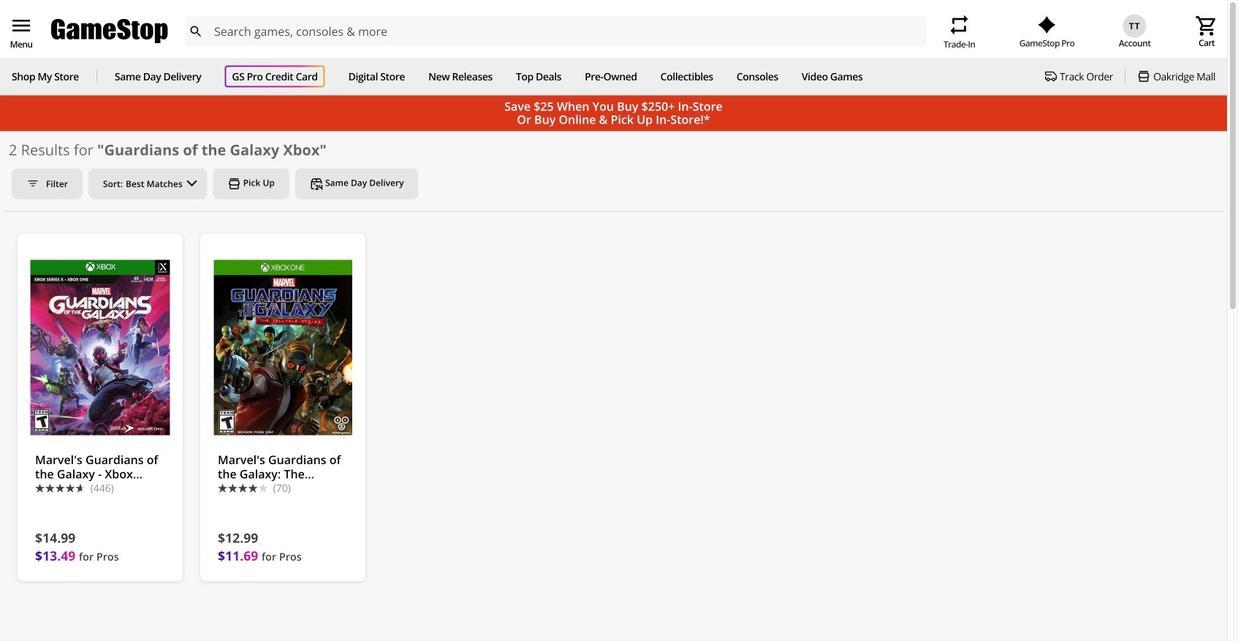 Task type: describe. For each thing, give the bounding box(es) containing it.
gamestop image
[[51, 17, 168, 45]]

marvel's guardians of the galaxy: the telltale series - xbox one image
[[212, 260, 354, 436]]

Search games, consoles & more search field
[[214, 17, 900, 46]]



Task type: locate. For each thing, give the bounding box(es) containing it.
None search field
[[185, 17, 926, 46]]

gamestop pro icon image
[[1038, 16, 1057, 34]]

marvel's guardians of the galaxy - xbox series x image
[[29, 260, 171, 436]]



